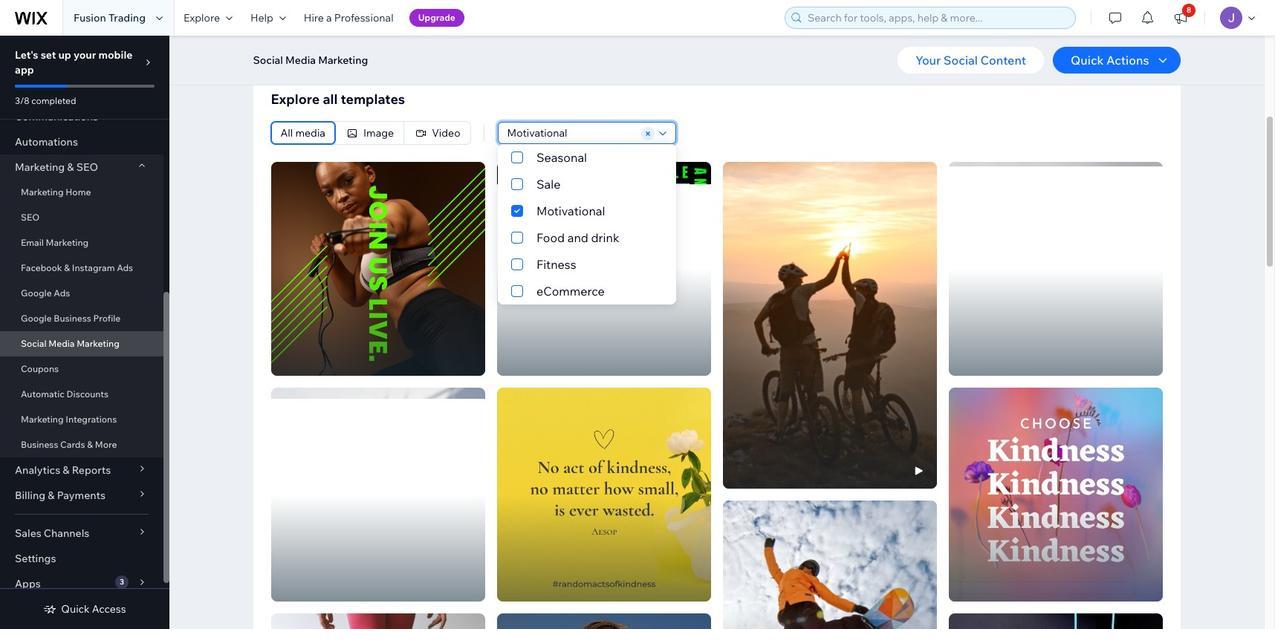 Task type: describe. For each thing, give the bounding box(es) containing it.
communications
[[15, 110, 98, 123]]

business cards & more link
[[0, 432, 163, 458]]

app
[[15, 63, 34, 77]]

marketing inside 'marketing & seo' popup button
[[15, 161, 65, 174]]

Food and drink checkbox
[[498, 224, 676, 251]]

marketing integrations link
[[0, 407, 163, 432]]

instagram
[[72, 262, 115, 273]]

billing & payments
[[15, 489, 105, 502]]

let's set up your mobile app
[[15, 48, 133, 77]]

3
[[120, 577, 124, 587]]

hire a professional
[[304, 11, 394, 25]]

sidebar element
[[0, 0, 169, 629]]

sales
[[15, 527, 41, 540]]

email marketing link
[[0, 230, 163, 256]]

quick for quick actions
[[1071, 53, 1104, 68]]

apps
[[15, 577, 41, 591]]

integrations
[[66, 414, 117, 425]]

mobile
[[98, 48, 133, 62]]

Fitness checkbox
[[498, 251, 676, 278]]

fitness
[[536, 257, 576, 272]]

list box containing seasonal
[[498, 144, 676, 305]]

eCommerce checkbox
[[498, 278, 676, 305]]

profile
[[93, 313, 121, 324]]

more
[[95, 439, 117, 450]]

marketing inside marketing integrations link
[[21, 414, 64, 425]]

all media
[[281, 126, 325, 140]]

marketing & seo button
[[0, 155, 163, 180]]

fusion
[[74, 11, 106, 25]]

explore all templates
[[271, 91, 405, 108]]

marketing & seo
[[15, 161, 98, 174]]

communications button
[[0, 104, 163, 129]]

3/8
[[15, 95, 29, 106]]

0 horizontal spatial seo
[[21, 212, 40, 223]]

marketing inside social media marketing button
[[318, 54, 368, 67]]

quick access
[[61, 603, 126, 616]]

explore for explore all templates
[[271, 91, 320, 108]]

marketing integrations
[[21, 414, 117, 425]]

completed
[[31, 95, 76, 106]]

media
[[295, 126, 325, 140]]

social for social media marketing button
[[253, 54, 283, 67]]

all media button
[[271, 122, 335, 144]]

quick access button
[[43, 603, 126, 616]]

facebook
[[21, 262, 62, 273]]

reports
[[72, 464, 111, 477]]

1 horizontal spatial ads
[[117, 262, 133, 273]]

up
[[58, 48, 71, 62]]

sale
[[536, 177, 560, 192]]

settings
[[15, 552, 56, 565]]

coupons
[[21, 363, 59, 375]]

google for google ads
[[21, 288, 52, 299]]

food and drink
[[536, 230, 619, 245]]

media for social media marketing button
[[285, 54, 316, 67]]

2 horizontal spatial social
[[944, 53, 978, 68]]

discounts
[[67, 389, 109, 400]]

home
[[66, 187, 91, 198]]

analytics & reports button
[[0, 458, 163, 483]]

settings link
[[0, 546, 163, 571]]

actions
[[1107, 53, 1149, 68]]

marketing inside social media marketing link
[[77, 338, 119, 349]]

let's
[[15, 48, 38, 62]]

google ads link
[[0, 281, 163, 306]]

marketing home
[[21, 187, 91, 198]]

help button
[[241, 0, 295, 36]]

sales channels button
[[0, 521, 163, 546]]

social for social media marketing link
[[21, 338, 47, 349]]

facebook & instagram ads
[[21, 262, 133, 273]]

email marketing
[[21, 237, 89, 248]]

& for seo
[[67, 161, 74, 174]]

your social content button
[[898, 47, 1044, 74]]

channels
[[44, 527, 89, 540]]

fusion trading
[[74, 11, 146, 25]]

ecommerce
[[536, 284, 604, 299]]

set
[[41, 48, 56, 62]]

Search for tools, apps, help & more... field
[[803, 7, 1071, 28]]

image button
[[336, 122, 404, 144]]

templates
[[341, 91, 405, 108]]

drink
[[591, 230, 619, 245]]

automations link
[[0, 129, 163, 155]]

All categories field
[[503, 123, 639, 143]]



Task type: vqa. For each thing, say whether or not it's contained in the screenshot.
Logo inside the the Get a custom logo for your site or business instantly with Wix Logo Maker.
no



Task type: locate. For each thing, give the bounding box(es) containing it.
google business profile
[[21, 313, 121, 324]]

social media marketing for social media marketing button
[[253, 54, 368, 67]]

cards
[[60, 439, 85, 450]]

Motivational checkbox
[[498, 198, 676, 224]]

1 horizontal spatial quick
[[1071, 53, 1104, 68]]

social right the your
[[944, 53, 978, 68]]

& for reports
[[63, 464, 70, 477]]

social media marketing link
[[0, 331, 163, 357]]

google for google business profile
[[21, 313, 52, 324]]

analytics & reports
[[15, 464, 111, 477]]

quick left actions
[[1071, 53, 1104, 68]]

business cards & more
[[21, 439, 117, 450]]

& inside popup button
[[67, 161, 74, 174]]

1 vertical spatial ads
[[54, 288, 70, 299]]

0 horizontal spatial social media marketing
[[21, 338, 119, 349]]

&
[[67, 161, 74, 174], [64, 262, 70, 273], [87, 439, 93, 450], [63, 464, 70, 477], [48, 489, 55, 502]]

0 vertical spatial quick
[[1071, 53, 1104, 68]]

1 vertical spatial business
[[21, 439, 58, 450]]

automatic discounts link
[[0, 382, 163, 407]]

1 horizontal spatial seo
[[76, 161, 98, 174]]

quick
[[1071, 53, 1104, 68], [61, 603, 90, 616]]

media down google business profile
[[49, 338, 75, 349]]

analytics
[[15, 464, 60, 477]]

1 vertical spatial social media marketing
[[21, 338, 119, 349]]

& right "billing"
[[48, 489, 55, 502]]

0 vertical spatial business
[[54, 313, 91, 324]]

media
[[285, 54, 316, 67], [49, 338, 75, 349]]

0 horizontal spatial quick
[[61, 603, 90, 616]]

your
[[916, 53, 941, 68]]

0 horizontal spatial explore
[[184, 11, 220, 25]]

marketing inside marketing home link
[[21, 187, 64, 198]]

social media marketing down google business profile
[[21, 338, 119, 349]]

marketing up explore all templates
[[318, 54, 368, 67]]

ads up google business profile
[[54, 288, 70, 299]]

ads right instagram
[[117, 262, 133, 273]]

social media marketing for social media marketing link
[[21, 338, 119, 349]]

0 vertical spatial media
[[285, 54, 316, 67]]

marketing home link
[[0, 180, 163, 205]]

1 vertical spatial google
[[21, 313, 52, 324]]

8
[[1187, 5, 1191, 15]]

1 vertical spatial media
[[49, 338, 75, 349]]

seo up email
[[21, 212, 40, 223]]

social media marketing inside button
[[253, 54, 368, 67]]

food
[[536, 230, 565, 245]]

google business profile link
[[0, 306, 163, 331]]

hire a professional link
[[295, 0, 402, 36]]

and
[[567, 230, 588, 245]]

0 horizontal spatial social
[[21, 338, 47, 349]]

Sale checkbox
[[498, 171, 676, 198]]

video
[[432, 126, 460, 140]]

explore left "help"
[[184, 11, 220, 25]]

1 vertical spatial seo
[[21, 212, 40, 223]]

business down google ads 'link'
[[54, 313, 91, 324]]

ads
[[117, 262, 133, 273], [54, 288, 70, 299]]

quick left access
[[61, 603, 90, 616]]

Seasonal checkbox
[[498, 144, 676, 171]]

& inside dropdown button
[[48, 489, 55, 502]]

& left reports
[[63, 464, 70, 477]]

marketing up facebook & instagram ads
[[46, 237, 89, 248]]

video button
[[404, 122, 470, 144]]

seo link
[[0, 205, 163, 230]]

quick inside 'sidebar' element
[[61, 603, 90, 616]]

facebook & instagram ads link
[[0, 256, 163, 281]]

& left more
[[87, 439, 93, 450]]

seo
[[76, 161, 98, 174], [21, 212, 40, 223]]

0 vertical spatial social media marketing
[[253, 54, 368, 67]]

coupons link
[[0, 357, 163, 382]]

social up coupons
[[21, 338, 47, 349]]

& for payments
[[48, 489, 55, 502]]

professional
[[334, 11, 394, 25]]

google
[[21, 288, 52, 299], [21, 313, 52, 324]]

sales channels
[[15, 527, 89, 540]]

google ads
[[21, 288, 70, 299]]

business up "analytics"
[[21, 439, 58, 450]]

your social content
[[916, 53, 1026, 68]]

billing & payments button
[[0, 483, 163, 508]]

1 horizontal spatial social
[[253, 54, 283, 67]]

quick inside button
[[1071, 53, 1104, 68]]

all
[[281, 126, 293, 140]]

image
[[363, 126, 394, 140]]

billing
[[15, 489, 45, 502]]

1 horizontal spatial media
[[285, 54, 316, 67]]

0 vertical spatial seo
[[76, 161, 98, 174]]

social media marketing button
[[246, 49, 376, 71]]

media inside 'sidebar' element
[[49, 338, 75, 349]]

seasonal
[[536, 150, 587, 165]]

marketing down profile
[[77, 338, 119, 349]]

a
[[326, 11, 332, 25]]

& up home on the left top of the page
[[67, 161, 74, 174]]

8 button
[[1164, 0, 1197, 36]]

quick for quick access
[[61, 603, 90, 616]]

seo inside popup button
[[76, 161, 98, 174]]

access
[[92, 603, 126, 616]]

seo up marketing home link
[[76, 161, 98, 174]]

upgrade
[[418, 12, 455, 23]]

social media marketing
[[253, 54, 368, 67], [21, 338, 119, 349]]

social down help button
[[253, 54, 283, 67]]

automatic discounts
[[21, 389, 109, 400]]

quick actions button
[[1053, 47, 1180, 74]]

1 google from the top
[[21, 288, 52, 299]]

social
[[944, 53, 978, 68], [253, 54, 283, 67], [21, 338, 47, 349]]

marketing inside email marketing link
[[46, 237, 89, 248]]

upgrade button
[[409, 9, 464, 27]]

1 horizontal spatial explore
[[271, 91, 320, 108]]

content
[[981, 53, 1026, 68]]

ads inside 'link'
[[54, 288, 70, 299]]

2 google from the top
[[21, 313, 52, 324]]

list box
[[498, 144, 676, 305]]

social inside 'sidebar' element
[[21, 338, 47, 349]]

google down facebook
[[21, 288, 52, 299]]

marketing down automatic
[[21, 414, 64, 425]]

& right facebook
[[64, 262, 70, 273]]

your
[[74, 48, 96, 62]]

automations
[[15, 135, 78, 149]]

0 horizontal spatial media
[[49, 338, 75, 349]]

automatic
[[21, 389, 65, 400]]

0 vertical spatial ads
[[117, 262, 133, 273]]

motivational
[[536, 204, 605, 218]]

media down hire
[[285, 54, 316, 67]]

0 horizontal spatial ads
[[54, 288, 70, 299]]

social media marketing down hire
[[253, 54, 368, 67]]

media inside button
[[285, 54, 316, 67]]

0 vertical spatial explore
[[184, 11, 220, 25]]

social media marketing inside 'sidebar' element
[[21, 338, 119, 349]]

3/8 completed
[[15, 95, 76, 106]]

email
[[21, 237, 44, 248]]

business
[[54, 313, 91, 324], [21, 439, 58, 450]]

hire
[[304, 11, 324, 25]]

marketing
[[318, 54, 368, 67], [15, 161, 65, 174], [21, 187, 64, 198], [46, 237, 89, 248], [77, 338, 119, 349], [21, 414, 64, 425]]

payments
[[57, 489, 105, 502]]

google inside 'link'
[[21, 288, 52, 299]]

1 vertical spatial quick
[[61, 603, 90, 616]]

explore up 'all media' button
[[271, 91, 320, 108]]

explore for explore
[[184, 11, 220, 25]]

google down the google ads
[[21, 313, 52, 324]]

& for instagram
[[64, 262, 70, 273]]

help
[[250, 11, 273, 25]]

quick actions
[[1071, 53, 1149, 68]]

marketing down the marketing & seo
[[21, 187, 64, 198]]

all
[[323, 91, 338, 108]]

0 vertical spatial google
[[21, 288, 52, 299]]

marketing down automations
[[15, 161, 65, 174]]

& inside popup button
[[63, 464, 70, 477]]

1 horizontal spatial social media marketing
[[253, 54, 368, 67]]

1 vertical spatial explore
[[271, 91, 320, 108]]

media for social media marketing link
[[49, 338, 75, 349]]



